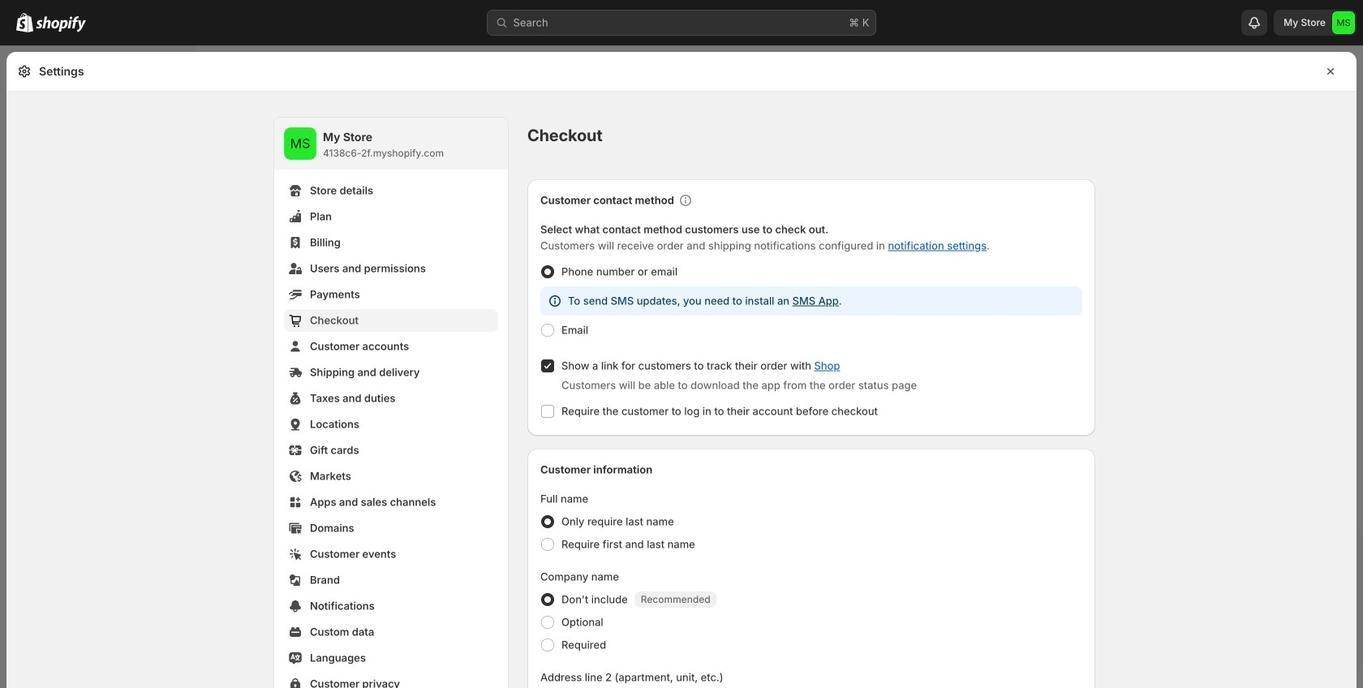 Task type: describe. For each thing, give the bounding box(es) containing it.
shopify image
[[36, 16, 86, 32]]

status inside settings dialog
[[541, 287, 1083, 316]]

shopify image
[[16, 13, 33, 32]]



Task type: locate. For each thing, give the bounding box(es) containing it.
0 vertical spatial my store image
[[1333, 11, 1355, 34]]

my store image inside shop settings menu element
[[284, 127, 317, 160]]

1 vertical spatial my store image
[[284, 127, 317, 160]]

1 horizontal spatial my store image
[[1333, 11, 1355, 34]]

shop settings menu element
[[274, 118, 508, 688]]

settings dialog
[[6, 52, 1357, 688]]

status
[[541, 287, 1083, 316]]

0 horizontal spatial my store image
[[284, 127, 317, 160]]

my store image
[[1333, 11, 1355, 34], [284, 127, 317, 160]]



